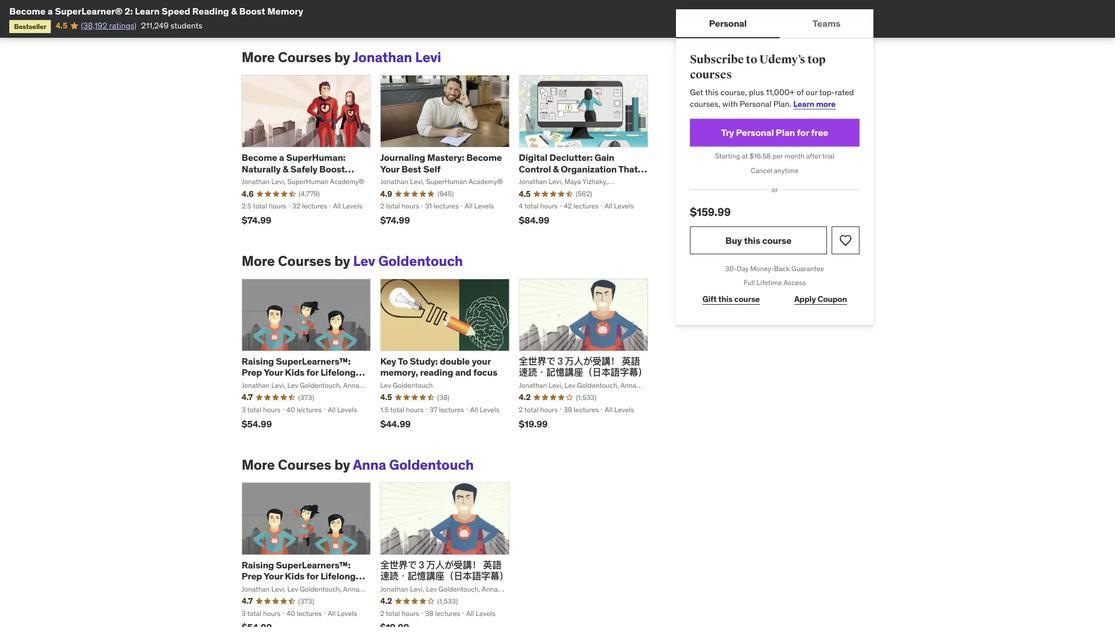 Task type: vqa. For each thing, say whether or not it's contained in the screenshot.


Task type: locate. For each thing, give the bounding box(es) containing it.
a left "superlearner®"
[[48, 5, 53, 17]]

1 raising from the top
[[242, 356, 274, 367]]

1 vertical spatial raising superlearners™: prep your kids for lifelong learning
[[242, 559, 356, 594]]

40 for more courses by lev goldentouch
[[287, 405, 295, 414]]

2 raising superlearners™: prep your kids for lifelong learning from the top
[[242, 559, 356, 594]]

0 vertical spatial superlearners™:
[[276, 356, 351, 367]]

levi, inside jonathan levi, maya yizhaky, superhuman academy®
[[549, 177, 563, 186]]

1 4.7 from the top
[[242, 392, 253, 403]]

jonathan inside the journaling mastery: become your best self jonathan levi, superhuman academy®
[[380, 177, 408, 186]]

become right mastery:
[[467, 152, 502, 164]]

1 vertical spatial courses
[[278, 252, 331, 270]]

0 vertical spatial raising
[[242, 356, 274, 367]]

learn
[[135, 5, 160, 17], [794, 98, 815, 109]]

become for become a superhuman: naturally & safely boost testosterone
[[242, 152, 277, 164]]

全世界で３万人が受講！ 英語 速読・記憶講座（日本語字幕） jonathan levi, lev goldentouch, anna goldentouch
[[519, 356, 648, 400], [380, 559, 509, 604]]

1 vertical spatial 40 lectures
[[287, 609, 322, 618]]

1.5
[[380, 405, 389, 414]]

courses
[[278, 48, 331, 66], [278, 252, 331, 270], [278, 456, 331, 473]]

0 vertical spatial 2
[[380, 201, 384, 210]]

course inside button
[[763, 234, 792, 246]]

4.5 up 1.5
[[380, 392, 392, 403]]

courses
[[690, 67, 732, 82]]

boost left all
[[239, 5, 265, 17]]

raising superlearners™: prep your kids for lifelong learning for lev
[[242, 356, 356, 390]]

40 lectures for lev
[[287, 405, 322, 414]]

1 vertical spatial learning
[[242, 582, 280, 594]]

1 vertical spatial raising
[[242, 559, 274, 571]]

1 courses from the top
[[278, 48, 331, 66]]

personal down plus
[[740, 98, 772, 109]]

1 learning from the top
[[242, 378, 280, 390]]

your for more courses by lev goldentouch
[[264, 367, 283, 379]]

0 vertical spatial learn
[[135, 5, 160, 17]]

0 horizontal spatial 全世界で３万人が受講！
[[380, 559, 481, 571]]

0 horizontal spatial 38 lectures
[[425, 609, 460, 618]]

1 horizontal spatial course
[[763, 234, 792, 246]]

jonathan
[[353, 48, 412, 66], [242, 177, 270, 186], [380, 177, 408, 186], [519, 177, 547, 186], [242, 381, 270, 390], [519, 381, 547, 390], [242, 585, 270, 594], [380, 585, 408, 594]]

buy this course
[[726, 234, 792, 246]]

goldentouch inside key to study: double your memory, reading and focus lev goldentouch
[[393, 381, 433, 390]]

apply coupon button
[[782, 288, 860, 311]]

academy®
[[330, 177, 365, 186], [469, 177, 503, 186], [562, 187, 596, 196], [328, 391, 362, 400], [328, 595, 362, 604]]

& inside digital declutter: gain control & organization that lasts!
[[553, 163, 559, 175]]

0 vertical spatial 1533 reviews element
[[576, 393, 597, 403]]

3
[[242, 405, 246, 414], [242, 609, 246, 618]]

more down 2.5 total hours
[[242, 252, 275, 270]]

$74.99 for become a superhuman: naturally & safely boost testosterone
[[242, 214, 271, 226]]

1 vertical spatial (373)
[[298, 597, 314, 606]]

38 reviews element
[[437, 393, 450, 403]]

all
[[333, 201, 341, 210], [465, 201, 473, 210], [605, 201, 613, 210], [328, 405, 336, 414], [470, 405, 478, 414], [605, 405, 613, 414], [328, 609, 336, 618], [466, 609, 474, 618]]

1 vertical spatial course
[[735, 294, 760, 304]]

0 vertical spatial 全世界で３万人が受講！ 英語 速読・記憶講座（日本語字幕） jonathan levi, lev goldentouch, anna goldentouch
[[519, 356, 648, 400]]

tab list
[[676, 9, 874, 38]]

1533 reviews element for bottom the 全世界で３万人が受講！ 英語 速読・記憶講座（日本語字幕） link
[[438, 597, 458, 606]]

this right gift
[[719, 294, 733, 304]]

1 horizontal spatial 1533 reviews element
[[576, 393, 597, 403]]

this for gift
[[719, 294, 733, 304]]

all levels for 1533 reviews element corresponding to the rightmost the 全世界で３万人が受講！ 英語 速読・記憶講座（日本語字幕） link
[[605, 405, 634, 414]]

levels for bottom the 全世界で３万人が受講！ 英語 速読・記憶講座（日本語字幕） link 1533 reviews element
[[476, 609, 496, 618]]

3 courses from the top
[[278, 456, 331, 473]]

digital declutter: gain control & organization that lasts!
[[519, 152, 638, 186]]

superhuman inside the journaling mastery: become your best self jonathan levi, superhuman academy®
[[426, 177, 467, 186]]

373 reviews element for anna
[[298, 597, 314, 606]]

2 prep from the top
[[242, 571, 262, 582]]

2 vertical spatial your
[[264, 571, 283, 582]]

4.2
[[519, 392, 531, 403], [380, 596, 392, 607]]

1 vertical spatial kids
[[285, 571, 305, 582]]

lev
[[353, 252, 375, 270], [287, 381, 298, 390], [380, 381, 391, 390], [565, 381, 576, 390], [287, 585, 298, 594], [426, 585, 437, 594]]

2 learning from the top
[[242, 582, 280, 594]]

3 total hours for more courses by lev goldentouch
[[242, 405, 281, 414]]

2 courses from the top
[[278, 252, 331, 270]]

1533 reviews element
[[576, 393, 597, 403], [438, 597, 458, 606]]

31
[[425, 201, 432, 210]]

(373)
[[298, 393, 314, 402], [298, 597, 314, 606]]

2 total hours for levi
[[380, 201, 419, 210]]

2 more from the top
[[242, 252, 275, 270]]

learning for more courses by anna goldentouch
[[242, 582, 280, 594]]

4.6
[[242, 188, 254, 199]]

boost right safely
[[319, 163, 345, 175]]

subscribe to udemy's top courses
[[690, 53, 826, 82]]

1 prep from the top
[[242, 367, 262, 379]]

& left safely
[[283, 163, 289, 175]]

4.5 for digital declutter: gain control & organization that lasts!
[[519, 188, 531, 199]]

by for anna
[[334, 456, 350, 473]]

$74.99 down the 4.9
[[380, 214, 410, 226]]

0 vertical spatial 4.2
[[519, 392, 531, 403]]

2 $74.99 from the left
[[380, 214, 410, 226]]

learn more
[[794, 98, 836, 109]]

jonathan levi, lev goldentouch, anna goldentouch, superhuman academy® for lev
[[242, 381, 362, 400]]

become a superhuman: naturally & safely boost testosterone link
[[242, 152, 354, 186]]

2 kids from the top
[[285, 571, 305, 582]]

organization
[[561, 163, 617, 175]]

0 vertical spatial 4.7
[[242, 392, 253, 403]]

2 vertical spatial for
[[307, 571, 319, 582]]

1 by from the top
[[334, 48, 350, 66]]

course up back
[[763, 234, 792, 246]]

1 3 total hours from the top
[[242, 405, 281, 414]]

1 lifelong from the top
[[321, 367, 356, 379]]

2 (373) from the top
[[298, 597, 314, 606]]

become up bestseller
[[9, 5, 46, 17]]

1 vertical spatial boost
[[319, 163, 345, 175]]

kids for more courses by anna goldentouch
[[285, 571, 305, 582]]

(1,533)
[[576, 393, 597, 402], [438, 597, 458, 606]]

tab list containing personal
[[676, 9, 874, 38]]

1 vertical spatial your
[[264, 367, 283, 379]]

全世界で３万人が受講！
[[519, 356, 620, 367], [380, 559, 481, 571]]

0 vertical spatial learning
[[242, 378, 280, 390]]

2 horizontal spatial become
[[467, 152, 502, 164]]

1 3 from the top
[[242, 405, 246, 414]]

2 total hours
[[380, 201, 419, 210], [519, 405, 558, 414], [380, 609, 419, 618]]

per
[[773, 152, 783, 161]]

lectures
[[302, 201, 327, 210], [434, 201, 459, 210], [574, 201, 599, 210], [297, 405, 322, 414], [439, 405, 464, 414], [574, 405, 599, 414], [297, 609, 322, 618], [435, 609, 460, 618]]

0 horizontal spatial 1533 reviews element
[[438, 597, 458, 606]]

0 vertical spatial your
[[380, 163, 400, 175]]

your for more courses by anna goldentouch
[[264, 571, 283, 582]]

subscribe
[[690, 53, 744, 67]]

1 vertical spatial 3 total hours
[[242, 609, 281, 618]]

1 vertical spatial 英語
[[483, 559, 502, 571]]

lifetime
[[757, 278, 782, 287]]

40
[[287, 405, 295, 414], [287, 609, 295, 618]]

4.5 up 4
[[519, 188, 531, 199]]

become up the testosterone
[[242, 152, 277, 164]]

levels for 373 reviews element related to lev
[[337, 405, 357, 414]]

1 horizontal spatial learn
[[794, 98, 815, 109]]

show all reviews button
[[242, 7, 319, 30]]

this
[[705, 87, 719, 97], [744, 234, 761, 246], [719, 294, 733, 304]]

1 vertical spatial prep
[[242, 571, 262, 582]]

2 3 from the top
[[242, 609, 246, 618]]

a left safely
[[279, 152, 284, 164]]

2 raising from the top
[[242, 559, 274, 571]]

2 for anna goldentouch
[[380, 609, 384, 618]]

students
[[171, 20, 203, 31]]

become inside the journaling mastery: become your best self jonathan levi, superhuman academy®
[[467, 152, 502, 164]]

2 3 total hours from the top
[[242, 609, 281, 618]]

academy® inside the journaling mastery: become your best self jonathan levi, superhuman academy®
[[469, 177, 503, 186]]

to
[[746, 53, 758, 67]]

this inside get this course, plus 11,000+ of our top-rated courses, with personal plan.
[[705, 87, 719, 97]]

jonathan levi, superhuman academy®
[[242, 177, 365, 186]]

& up jonathan levi, maya yizhaky, superhuman academy®
[[553, 163, 559, 175]]

40 lectures
[[287, 405, 322, 414], [287, 609, 322, 618]]

4.7
[[242, 392, 253, 403], [242, 596, 253, 607]]

personal button
[[676, 9, 780, 37]]

0 vertical spatial raising superlearners™: prep your kids for lifelong learning link
[[242, 356, 365, 390]]

plus
[[749, 87, 764, 97]]

0 vertical spatial lifelong
[[321, 367, 356, 379]]

2 40 from the top
[[287, 609, 295, 618]]

1 vertical spatial raising superlearners™: prep your kids for lifelong learning link
[[242, 559, 365, 594]]

& inside become a superhuman: naturally & safely boost testosterone
[[283, 163, 289, 175]]

journaling
[[380, 152, 425, 164]]

1 vertical spatial 速読・記憶講座（日本語字幕）
[[380, 571, 509, 582]]

1 vertical spatial 38
[[425, 609, 434, 618]]

a for superhuman:
[[279, 152, 284, 164]]

become a superlearner® 2: learn speed reading & boost memory
[[9, 5, 303, 17]]

and
[[455, 367, 472, 379]]

1 more from the top
[[242, 48, 275, 66]]

0 vertical spatial more
[[242, 48, 275, 66]]

$159.99
[[690, 205, 731, 219]]

373 reviews element
[[298, 393, 314, 403], [298, 597, 314, 606]]

become inside become a superhuman: naturally & safely boost testosterone
[[242, 152, 277, 164]]

learn up 211,249
[[135, 5, 160, 17]]

maya
[[565, 177, 581, 186]]

0 horizontal spatial 4.2
[[380, 596, 392, 607]]

1 vertical spatial 4.2
[[380, 596, 392, 607]]

1 373 reviews element from the top
[[298, 393, 314, 403]]

1 horizontal spatial 英語
[[622, 356, 640, 367]]

month
[[785, 152, 805, 161]]

2 superlearners™: from the top
[[276, 559, 351, 571]]

starting at $16.58 per month after trial cancel anytime
[[715, 152, 835, 175]]

0 vertical spatial 2 total hours
[[380, 201, 419, 210]]

hours
[[269, 201, 286, 210], [402, 201, 419, 210], [540, 201, 558, 210], [263, 405, 281, 414], [406, 405, 424, 414], [540, 405, 558, 414], [263, 609, 281, 618], [402, 609, 419, 618]]

course
[[763, 234, 792, 246], [735, 294, 760, 304]]

1 vertical spatial 2
[[519, 405, 523, 414]]

course down the full
[[735, 294, 760, 304]]

2 horizontal spatial 4.5
[[519, 188, 531, 199]]

jonathan levi, maya yizhaky, superhuman academy®
[[519, 177, 608, 196]]

goldentouch,
[[300, 381, 342, 390], [577, 381, 619, 390], [242, 391, 284, 400], [300, 585, 342, 594], [439, 585, 480, 594], [242, 595, 284, 604]]

1 (373) from the top
[[298, 393, 314, 402]]

38 for 1533 reviews element corresponding to the rightmost the 全世界で３万人が受講！ 英語 速読・記憶講座（日本語字幕） link
[[564, 405, 572, 414]]

0 horizontal spatial boost
[[239, 5, 265, 17]]

3 more from the top
[[242, 456, 275, 473]]

personal
[[709, 17, 747, 29], [740, 98, 772, 109], [736, 127, 774, 139]]

& for become
[[283, 163, 289, 175]]

945 reviews element
[[438, 189, 454, 199]]

(4,779)
[[299, 189, 320, 198]]

levi,
[[271, 177, 286, 186], [410, 177, 424, 186], [549, 177, 563, 186], [271, 381, 286, 390], [549, 381, 563, 390], [271, 585, 286, 594], [410, 585, 424, 594]]

control
[[519, 163, 551, 175]]

this inside button
[[744, 234, 761, 246]]

personal up subscribe on the top of page
[[709, 17, 747, 29]]

0 horizontal spatial 速読・記憶講座（日本語字幕）
[[380, 571, 509, 582]]

2 horizontal spatial &
[[553, 163, 559, 175]]

0 vertical spatial 3
[[242, 405, 246, 414]]

1 vertical spatial jonathan levi, lev goldentouch, anna goldentouch, superhuman academy®
[[242, 585, 362, 604]]

2 for jonathan levi
[[380, 201, 384, 210]]

0 vertical spatial 38
[[564, 405, 572, 414]]

1 superlearners™: from the top
[[276, 356, 351, 367]]

1 vertical spatial superlearners™:
[[276, 559, 351, 571]]

2 vertical spatial this
[[719, 294, 733, 304]]

2 40 lectures from the top
[[287, 609, 322, 618]]

1 40 lectures from the top
[[287, 405, 322, 414]]

this for get
[[705, 87, 719, 97]]

all levels for 373 reviews element for anna
[[328, 609, 357, 618]]

0 vertical spatial 3 total hours
[[242, 405, 281, 414]]

4779 reviews element
[[299, 189, 320, 199]]

1 vertical spatial 全世界で３万人が受講！ 英語 速読・記憶講座（日本語字幕） link
[[380, 559, 509, 582]]

(38)
[[437, 393, 450, 402]]

1 horizontal spatial a
[[279, 152, 284, 164]]

0 horizontal spatial 全世界で３万人が受講！ 英語 速読・記憶講座（日本語字幕） jonathan levi, lev goldentouch, anna goldentouch
[[380, 559, 509, 604]]

lev goldentouch link
[[353, 252, 463, 270]]

1 $74.99 from the left
[[242, 214, 271, 226]]

2 373 reviews element from the top
[[298, 597, 314, 606]]

1 vertical spatial 38 lectures
[[425, 609, 460, 618]]

1 vertical spatial more
[[242, 252, 275, 270]]

more down show
[[242, 48, 275, 66]]

2 raising superlearners™: prep your kids for lifelong learning link from the top
[[242, 559, 365, 594]]

0 vertical spatial course
[[763, 234, 792, 246]]

1.5 total hours
[[380, 405, 424, 414]]

learning
[[242, 378, 280, 390], [242, 582, 280, 594]]

levels for 945 reviews element
[[474, 201, 494, 210]]

0 horizontal spatial a
[[48, 5, 53, 17]]

4.5 for key to study: double your memory, reading and focus
[[380, 392, 392, 403]]

a for superlearner®
[[48, 5, 53, 17]]

1 vertical spatial lifelong
[[321, 571, 356, 582]]

journaling mastery: become your best self link
[[380, 152, 502, 175]]

self
[[423, 163, 441, 175]]

1 vertical spatial 4.7
[[242, 596, 253, 607]]

速読・記憶講座（日本語字幕）
[[519, 367, 648, 379], [380, 571, 509, 582]]

$74.99 for journaling mastery: become your best self
[[380, 214, 410, 226]]

bestseller
[[14, 22, 46, 31]]

0 vertical spatial (373)
[[298, 393, 314, 402]]

1 vertical spatial 1533 reviews element
[[438, 597, 458, 606]]

1 vertical spatial this
[[744, 234, 761, 246]]

this up courses,
[[705, 87, 719, 97]]

become
[[9, 5, 46, 17], [242, 152, 277, 164], [467, 152, 502, 164]]

1 vertical spatial a
[[279, 152, 284, 164]]

study:
[[410, 356, 438, 367]]

2
[[380, 201, 384, 210], [519, 405, 523, 414], [380, 609, 384, 618]]

superhuman inside jonathan levi, maya yizhaky, superhuman academy®
[[519, 187, 560, 196]]

2 jonathan levi, lev goldentouch, anna goldentouch, superhuman academy® from the top
[[242, 585, 362, 604]]

more down $54.99
[[242, 456, 275, 473]]

0 horizontal spatial 4.5
[[56, 20, 67, 31]]

1 raising superlearners™: prep your kids for lifelong learning link from the top
[[242, 356, 365, 390]]

2 4.7 from the top
[[242, 596, 253, 607]]

guarantee
[[792, 264, 825, 273]]

3 by from the top
[[334, 456, 350, 473]]

1 horizontal spatial 38
[[564, 405, 572, 414]]

1 horizontal spatial boost
[[319, 163, 345, 175]]

anna
[[343, 381, 359, 390], [621, 381, 637, 390], [353, 456, 386, 473], [343, 585, 359, 594], [482, 585, 498, 594]]

lifelong
[[321, 367, 356, 379], [321, 571, 356, 582]]

0 vertical spatial courses
[[278, 48, 331, 66]]

30-day money-back guarantee full lifetime access
[[726, 264, 825, 287]]

1 raising superlearners™: prep your kids for lifelong learning from the top
[[242, 356, 356, 390]]

0 vertical spatial 373 reviews element
[[298, 393, 314, 403]]

全世界で３万人が受講！ 英語 速読・記憶講座（日本語字幕） link
[[519, 356, 648, 379], [380, 559, 509, 582]]

0 horizontal spatial 全世界で３万人が受講！ 英語 速読・記憶講座（日本語字幕） link
[[380, 559, 509, 582]]

1 40 from the top
[[287, 405, 295, 414]]

1 horizontal spatial (1,533)
[[576, 393, 597, 402]]

a inside become a superhuman: naturally & safely boost testosterone
[[279, 152, 284, 164]]

0 vertical spatial prep
[[242, 367, 262, 379]]

0 vertical spatial personal
[[709, 17, 747, 29]]

buy
[[726, 234, 742, 246]]

4.7 for more courses by anna goldentouch
[[242, 596, 253, 607]]

& right reading
[[231, 5, 237, 17]]

this right buy
[[744, 234, 761, 246]]

1 vertical spatial (1,533)
[[438, 597, 458, 606]]

38
[[564, 405, 572, 414], [425, 609, 434, 618]]

1 vertical spatial 4.5
[[519, 188, 531, 199]]

2 vertical spatial personal
[[736, 127, 774, 139]]

personal up $16.58
[[736, 127, 774, 139]]

raising for more courses by anna goldentouch
[[242, 559, 274, 571]]

all levels for 373 reviews element related to lev
[[328, 405, 357, 414]]

2 vertical spatial by
[[334, 456, 350, 473]]

0 horizontal spatial (1,533)
[[438, 597, 458, 606]]

0 vertical spatial raising superlearners™: prep your kids for lifelong learning
[[242, 356, 356, 390]]

0 vertical spatial jonathan levi, lev goldentouch, anna goldentouch, superhuman academy®
[[242, 381, 362, 400]]

0 vertical spatial 全世界で３万人が受講！
[[519, 356, 620, 367]]

$74.99 down 2.5 total hours
[[242, 214, 271, 226]]

more courses by anna goldentouch
[[242, 456, 474, 473]]

2.5 total hours
[[242, 201, 286, 210]]

0 vertical spatial (1,533)
[[576, 393, 597, 402]]

2 vertical spatial 2
[[380, 609, 384, 618]]

1 vertical spatial 40
[[287, 609, 295, 618]]

reading
[[420, 367, 453, 379]]

1 jonathan levi, lev goldentouch, anna goldentouch, superhuman academy® from the top
[[242, 381, 362, 400]]

personal inside try personal plan for free link
[[736, 127, 774, 139]]

1 horizontal spatial &
[[283, 163, 289, 175]]

0 horizontal spatial course
[[735, 294, 760, 304]]

apply coupon
[[794, 294, 847, 304]]

for
[[797, 127, 809, 139], [307, 367, 319, 379], [307, 571, 319, 582]]

2 lifelong from the top
[[321, 571, 356, 582]]

1 vertical spatial for
[[307, 367, 319, 379]]

1 horizontal spatial 4.5
[[380, 392, 392, 403]]

1 horizontal spatial 4.2
[[519, 392, 531, 403]]

learn down of
[[794, 98, 815, 109]]

4.5 down "superlearner®"
[[56, 20, 67, 31]]

reviews
[[283, 13, 312, 24]]

32 lectures
[[292, 201, 327, 210]]

2 vertical spatial 2 total hours
[[380, 609, 419, 618]]

1 horizontal spatial 全世界で３万人が受講！ 英語 速読・記憶講座（日本語字幕） jonathan levi, lev goldentouch, anna goldentouch
[[519, 356, 648, 400]]

0 vertical spatial 38 lectures
[[564, 405, 599, 414]]

course for buy this course
[[763, 234, 792, 246]]

0 vertical spatial 40 lectures
[[287, 405, 322, 414]]

jonathan levi, lev goldentouch, anna goldentouch, superhuman academy® for anna
[[242, 585, 362, 604]]

1 kids from the top
[[285, 367, 305, 379]]

2 by from the top
[[334, 252, 350, 270]]



Task type: describe. For each thing, give the bounding box(es) containing it.
(945)
[[438, 189, 454, 198]]

37
[[430, 405, 438, 414]]

personal inside personal button
[[709, 17, 747, 29]]

30-
[[726, 264, 737, 273]]

get
[[690, 87, 704, 97]]

anytime
[[774, 166, 799, 175]]

wishlist image
[[839, 233, 853, 247]]

course for gift this course
[[735, 294, 760, 304]]

2.5
[[242, 201, 251, 210]]

to
[[398, 356, 408, 367]]

of
[[797, 87, 804, 97]]

$16.58
[[750, 152, 771, 161]]

by for lev
[[334, 252, 350, 270]]

levels for 562 reviews "element" on the top right
[[614, 201, 634, 210]]

back
[[774, 264, 790, 273]]

levels for 38 reviews element
[[480, 405, 500, 414]]

all levels for 945 reviews element
[[465, 201, 494, 210]]

your
[[472, 356, 491, 367]]

try personal plan for free link
[[690, 119, 860, 147]]

courses for jonathan levi
[[278, 48, 331, 66]]

3 for more courses by lev goldentouch
[[242, 405, 246, 414]]

levels for 373 reviews element for anna
[[337, 609, 357, 618]]

memory
[[267, 5, 303, 17]]

lifelong for anna goldentouch
[[321, 571, 356, 582]]

4.2 for the rightmost the 全世界で３万人が受講！ 英語 速読・記憶講座（日本語字幕） link
[[519, 392, 531, 403]]

lifelong for lev goldentouch
[[321, 367, 356, 379]]

$19.99
[[519, 418, 548, 430]]

superlearners™: for anna
[[276, 559, 351, 571]]

show all reviews
[[249, 13, 312, 24]]

mastery:
[[427, 152, 465, 164]]

teams
[[813, 17, 841, 29]]

$54.99
[[242, 418, 272, 430]]

0 horizontal spatial 英語
[[483, 559, 502, 571]]

learning for more courses by lev goldentouch
[[242, 378, 280, 390]]

access
[[784, 278, 806, 287]]

superlearners™: for lev
[[276, 356, 351, 367]]

levels for 1533 reviews element corresponding to the rightmost the 全世界で３万人が受講！ 英語 速読・記憶講座（日本語字幕） link
[[615, 405, 634, 414]]

prep for more courses by anna goldentouch
[[242, 571, 262, 582]]

apply
[[794, 294, 816, 304]]

gift
[[703, 294, 717, 304]]

42
[[564, 201, 572, 210]]

more for more courses by anna goldentouch
[[242, 456, 275, 473]]

4.9
[[380, 188, 392, 199]]

prep for more courses by lev goldentouch
[[242, 367, 262, 379]]

31 lectures
[[425, 201, 459, 210]]

37 lectures
[[430, 405, 464, 414]]

personal inside get this course, plus 11,000+ of our top-rated courses, with personal plan.
[[740, 98, 772, 109]]

4
[[519, 201, 523, 210]]

(38,192
[[81, 20, 107, 31]]

jonathan inside jonathan levi, maya yizhaky, superhuman academy®
[[519, 177, 547, 186]]

(373) for anna
[[298, 597, 314, 606]]

gain
[[595, 152, 615, 164]]

0 horizontal spatial learn
[[135, 5, 160, 17]]

after
[[807, 152, 821, 161]]

211,249 students
[[141, 20, 203, 31]]

become for become a superlearner® 2: learn speed reading & boost memory
[[9, 5, 46, 17]]

4.2 for bottom the 全世界で３万人が受講！ 英語 速読・記憶講座（日本語字幕） link
[[380, 596, 392, 607]]

all
[[272, 13, 281, 24]]

your inside the journaling mastery: become your best self jonathan levi, superhuman academy®
[[380, 163, 400, 175]]

with
[[723, 98, 738, 109]]

at
[[742, 152, 748, 161]]

1533 reviews element for the rightmost the 全世界で３万人が受講！ 英語 速読・記憶講座（日本語字幕） link
[[576, 393, 597, 403]]

40 lectures for anna
[[287, 609, 322, 618]]

top-
[[820, 87, 835, 97]]

0 horizontal spatial &
[[231, 5, 237, 17]]

0 vertical spatial 英語
[[622, 356, 640, 367]]

all levels for 38 reviews element
[[470, 405, 500, 414]]

all levels for 562 reviews "element" on the top right
[[605, 201, 634, 210]]

courses for anna goldentouch
[[278, 456, 331, 473]]

0 vertical spatial boost
[[239, 5, 265, 17]]

raising superlearners™: prep your kids for lifelong learning for anna
[[242, 559, 356, 594]]

lev inside key to study: double your memory, reading and focus lev goldentouch
[[380, 381, 391, 390]]

38 for bottom the 全世界で３万人が受講！ 英語 速読・記憶講座（日本語字幕） link 1533 reviews element
[[425, 609, 434, 618]]

yizhaky,
[[583, 177, 608, 186]]

double
[[440, 356, 470, 367]]

jonathan levi link
[[353, 48, 441, 66]]

1 horizontal spatial 速読・記憶講座（日本語字幕）
[[519, 367, 648, 379]]

cancel
[[751, 166, 773, 175]]

raising for more courses by lev goldentouch
[[242, 356, 274, 367]]

4.7 for more courses by lev goldentouch
[[242, 392, 253, 403]]

course,
[[721, 87, 747, 97]]

3 total hours for more courses by anna goldentouch
[[242, 609, 281, 618]]

2 total hours for goldentouch
[[380, 609, 419, 618]]

academy® inside jonathan levi, maya yizhaky, superhuman academy®
[[562, 187, 596, 196]]

best
[[402, 163, 421, 175]]

focus
[[474, 367, 498, 379]]

for for lev goldentouch
[[307, 367, 319, 379]]

kids for more courses by lev goldentouch
[[285, 367, 305, 379]]

memory,
[[380, 367, 418, 379]]

2:
[[125, 5, 133, 17]]

raising superlearners™: prep your kids for lifelong learning link for lev goldentouch
[[242, 356, 365, 390]]

more courses by jonathan levi
[[242, 48, 441, 66]]

journaling mastery: become your best self jonathan levi, superhuman academy®
[[380, 152, 503, 186]]

plan.
[[774, 98, 792, 109]]

raising superlearners™: prep your kids for lifelong learning link for anna goldentouch
[[242, 559, 365, 594]]

(38,192 ratings)
[[81, 20, 137, 31]]

all levels for 4779 reviews element in the left top of the page
[[333, 201, 363, 210]]

all levels for bottom the 全世界で３万人が受講！ 英語 速読・記憶講座（日本語字幕） link 1533 reviews element
[[466, 609, 496, 618]]

1 vertical spatial 2 total hours
[[519, 405, 558, 414]]

levi
[[415, 48, 441, 66]]

starting
[[715, 152, 740, 161]]

373 reviews element for lev
[[298, 393, 314, 403]]

that
[[619, 163, 638, 175]]

0 vertical spatial for
[[797, 127, 809, 139]]

more
[[816, 98, 836, 109]]

coupon
[[818, 294, 847, 304]]

1 vertical spatial 全世界で３万人が受講！
[[380, 559, 481, 571]]

1 vertical spatial 全世界で３万人が受講！ 英語 速読・記憶講座（日本語字幕） jonathan levi, lev goldentouch, anna goldentouch
[[380, 559, 509, 604]]

key to study: double your memory, reading and focus lev goldentouch
[[380, 356, 498, 390]]

our
[[806, 87, 818, 97]]

digital declutter: gain control & organization that lasts! link
[[519, 152, 647, 186]]

become a superhuman: naturally & safely boost testosterone
[[242, 152, 346, 186]]

1 horizontal spatial 全世界で３万人が受講！ 英語 速読・記憶講座（日本語字幕） link
[[519, 356, 648, 379]]

562 reviews element
[[576, 189, 592, 199]]

levels for 4779 reviews element in the left top of the page
[[343, 201, 363, 210]]

$44.99
[[380, 418, 411, 430]]

courses for lev goldentouch
[[278, 252, 331, 270]]

4 total hours
[[519, 201, 558, 210]]

boost inside become a superhuman: naturally & safely boost testosterone
[[319, 163, 345, 175]]

day
[[737, 264, 749, 273]]

for for anna goldentouch
[[307, 571, 319, 582]]

full
[[744, 278, 755, 287]]

safely
[[291, 163, 318, 175]]

declutter:
[[550, 152, 593, 164]]

this for buy
[[744, 234, 761, 246]]

buy this course button
[[690, 227, 827, 254]]

$84.99
[[519, 214, 550, 226]]

more for more courses by jonathan levi
[[242, 48, 275, 66]]

digital
[[519, 152, 548, 164]]

(373) for lev
[[298, 393, 314, 402]]

free
[[811, 127, 829, 139]]

plan
[[776, 127, 795, 139]]

3 for more courses by anna goldentouch
[[242, 609, 246, 618]]

ratings)
[[109, 20, 137, 31]]

trial
[[823, 152, 835, 161]]

1 vertical spatial learn
[[794, 98, 815, 109]]

& for digital
[[553, 163, 559, 175]]

by for jonathan
[[334, 48, 350, 66]]

try personal plan for free
[[721, 127, 829, 139]]

try
[[721, 127, 734, 139]]

42 lectures
[[564, 201, 599, 210]]

40 for more courses by anna goldentouch
[[287, 609, 295, 618]]

more for more courses by lev goldentouch
[[242, 252, 275, 270]]

udemy's
[[760, 53, 806, 67]]

get this course, plus 11,000+ of our top-rated courses, with personal plan.
[[690, 87, 854, 109]]

rated
[[835, 87, 854, 97]]

levi, inside the journaling mastery: become your best self jonathan levi, superhuman academy®
[[410, 177, 424, 186]]

gift this course
[[703, 294, 760, 304]]



